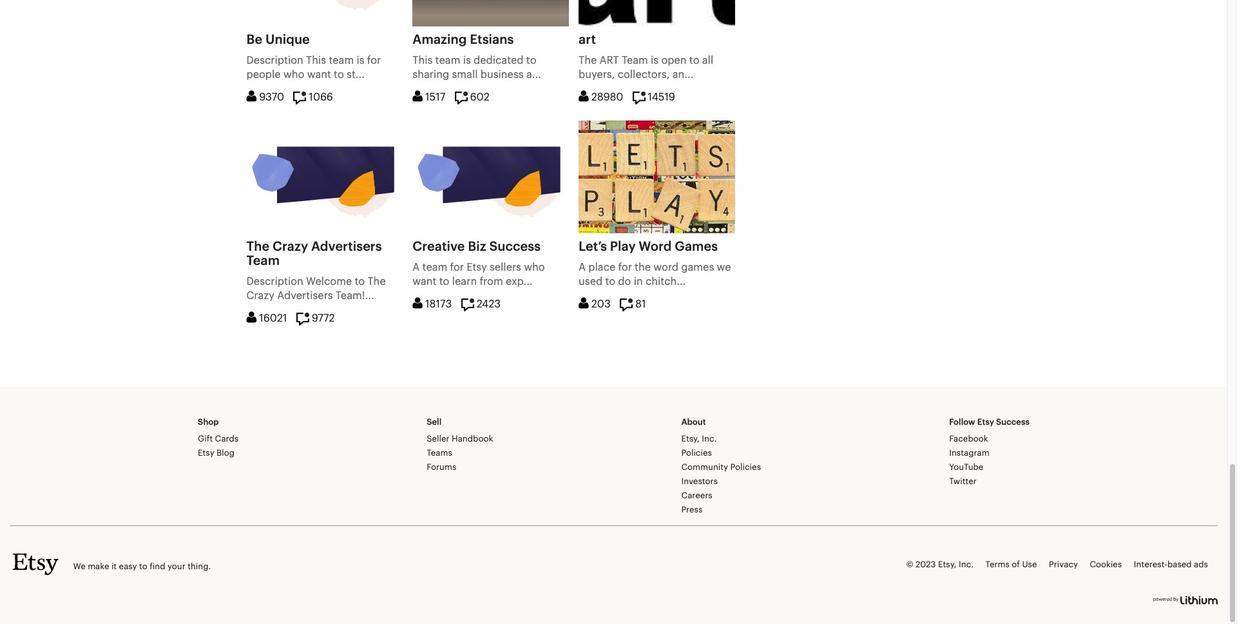 Task type: locate. For each thing, give the bounding box(es) containing it.
{0} team member count element left 9772
[[247, 313, 287, 323]]

1 vertical spatial inc.
[[959, 560, 974, 569]]

is
[[357, 55, 365, 65], [463, 55, 471, 65], [651, 55, 659, 65]]

{0} team topics count element down small
[[455, 92, 490, 102]]

is up collectors,
[[651, 55, 659, 65]]

2 description from the top
[[247, 276, 304, 287]]

success up the 'sellers' in the top of the page
[[490, 240, 541, 253]]

{0} team topics count element for let's play word games
[[620, 299, 646, 309]]

2 vertical spatial the
[[368, 276, 386, 287]]

be unique team image image
[[247, 0, 403, 26]]

facebook link
[[950, 434, 989, 443]]

1 vertical spatial description
[[247, 276, 304, 287]]

0 horizontal spatial this
[[306, 55, 326, 65]]

0 vertical spatial who
[[284, 69, 305, 80]]

description up people
[[247, 55, 304, 65]]

shop
[[198, 417, 219, 426]]

games
[[682, 262, 715, 272]]

team inside description this team is for people who want to st...
[[329, 55, 354, 65]]

interest-based ads link
[[1135, 560, 1209, 569]]

to up a... at the top left of the page
[[527, 55, 537, 65]]

etsy
[[467, 262, 487, 272], [978, 417, 995, 426], [198, 448, 214, 457]]

is inside the art team is open to all buyers, collectors, an...
[[651, 55, 659, 65]]

0 vertical spatial etsy,
[[682, 434, 700, 443]]

{0} team topics count element containing 602
[[455, 92, 490, 102]]

1 horizontal spatial for
[[450, 262, 464, 272]]

the crazy advertisers team team image image
[[247, 120, 403, 233]]

teams
[[427, 448, 452, 457]]

0 vertical spatial description
[[247, 55, 304, 65]]

{0} team topics count element for the crazy advertisers team
[[296, 313, 335, 323]]

1 horizontal spatial the
[[368, 276, 386, 287]]

1 vertical spatial advertisers
[[277, 290, 333, 301]]

description for crazy
[[247, 276, 304, 287]]

the
[[635, 262, 651, 272]]

success for creative biz success
[[490, 240, 541, 253]]

success right follow at the bottom right of the page
[[997, 417, 1030, 426]]

investors link
[[682, 477, 718, 485]]

0 horizontal spatial who
[[284, 69, 305, 80]]

etsy,
[[682, 434, 700, 443], [939, 560, 957, 569]]

want up 1066
[[307, 69, 331, 80]]

for inside a team for etsy sellers who want to learn from exp...
[[450, 262, 464, 272]]

2 is from the left
[[463, 55, 471, 65]]

{0} team member count element for creative biz success
[[413, 299, 452, 309]]

careers
[[682, 491, 713, 499]]

to left learn
[[440, 276, 450, 287]]

thing.
[[188, 562, 211, 571]]

0 horizontal spatial policies
[[682, 448, 712, 457]]

is up small
[[463, 55, 471, 65]]

team up st...
[[329, 55, 354, 65]]

advertisers inside description welcome to the crazy advertisers team!...
[[277, 290, 333, 301]]

the inside the art team is open to all buyers, collectors, an...
[[579, 55, 597, 65]]

{0} team topics count element containing 14519
[[633, 92, 676, 102]]

description inside description welcome to the crazy advertisers team!...
[[247, 276, 304, 287]]

want inside description this team is for people who want to st...
[[307, 69, 331, 80]]

© 2023 etsy, inc.
[[907, 560, 974, 569]]

team inside this team is dedicated to sharing small business a...
[[436, 55, 461, 65]]

1 horizontal spatial a
[[579, 262, 586, 272]]

etsy, right the "2023"
[[939, 560, 957, 569]]

{0} team member count element containing 203
[[579, 299, 611, 309]]

to up "team!..."
[[355, 276, 365, 287]]

crazy up 16021
[[247, 290, 275, 301]]

of
[[1012, 560, 1021, 569]]

{0} team member count element containing 18173
[[413, 299, 452, 309]]

to left find
[[139, 562, 148, 571]]

2 a from the left
[[579, 262, 586, 272]]

to left st...
[[334, 69, 344, 80]]

advertisers inside the crazy advertisers team
[[311, 240, 382, 253]]

{0} team topics count element down the in at the top
[[620, 299, 646, 309]]

inc. left terms
[[959, 560, 974, 569]]

etsy inside a team for etsy sellers who want to learn from exp...
[[467, 262, 487, 272]]

1517
[[426, 92, 446, 102]]

is inside this team is dedicated to sharing small business a...
[[463, 55, 471, 65]]

{0} team member count element down sharing
[[413, 92, 446, 102]]

crazy up description welcome to the crazy advertisers team!...
[[273, 240, 308, 253]]

make
[[88, 562, 109, 571]]

a
[[413, 262, 420, 272], [579, 262, 586, 272]]

1 horizontal spatial policies
[[731, 463, 761, 471]]

seller handbook teams forums
[[427, 434, 493, 471]]

{0} team topics count element down description welcome to the crazy advertisers team!...
[[296, 313, 335, 323]]

{0} team topics count element containing 9772
[[296, 313, 335, 323]]

team up sharing
[[436, 55, 461, 65]]

investors
[[682, 477, 718, 485]]

terms of use link
[[986, 560, 1038, 569]]

1 vertical spatial the
[[247, 240, 270, 253]]

{0} team member count element
[[247, 92, 284, 102], [413, 92, 446, 102], [579, 92, 624, 102], [413, 299, 452, 309], [579, 299, 611, 309], [247, 313, 287, 323]]

success for follow etsy success
[[997, 417, 1030, 426]]

facebook
[[950, 434, 989, 443]]

the crazy advertisers team link
[[247, 240, 382, 267]]

team up collectors,
[[622, 55, 648, 65]]

the inside description welcome to the crazy advertisers team!...
[[368, 276, 386, 287]]

{0} team member count element for let's play word games
[[579, 299, 611, 309]]

{0} team member count element for be unique
[[247, 92, 284, 102]]

1 is from the left
[[357, 55, 365, 65]]

it
[[111, 562, 117, 571]]

{0} team member count element for art
[[579, 92, 624, 102]]

description for unique
[[247, 55, 304, 65]]

inc. up policies link
[[702, 434, 717, 443]]

who up exp...
[[524, 262, 545, 272]]

1 horizontal spatial success
[[997, 417, 1030, 426]]

exp...
[[506, 276, 533, 287]]

0 horizontal spatial a
[[413, 262, 420, 272]]

0 vertical spatial etsy
[[467, 262, 487, 272]]

{0} team topics count element down collectors,
[[633, 92, 676, 102]]

creative biz success team image image
[[413, 120, 569, 233]]

policies down etsy, inc. link at right
[[682, 448, 712, 457]]

0 horizontal spatial is
[[357, 55, 365, 65]]

to left do
[[606, 276, 616, 287]]

0 vertical spatial the
[[579, 55, 597, 65]]

{0} team member count element down people
[[247, 92, 284, 102]]

0 horizontal spatial inc.
[[702, 434, 717, 443]]

{0} team topics count element down from
[[461, 299, 501, 309]]

policies
[[682, 448, 712, 457], [731, 463, 761, 471]]

this up sharing
[[413, 55, 433, 65]]

the inside the crazy advertisers team
[[247, 240, 270, 253]]

0 horizontal spatial team
[[247, 254, 280, 267]]

{0} team topics count element for amazing etsians
[[455, 92, 490, 102]]

{0} team member count element containing 28980
[[579, 92, 624, 102]]

an...
[[673, 69, 694, 80]]

policies link
[[682, 448, 712, 457]]

2023
[[916, 560, 937, 569]]

sharing
[[413, 69, 450, 80]]

is inside description this team is for people who want to st...
[[357, 55, 365, 65]]

1 vertical spatial crazy
[[247, 290, 275, 301]]

1 vertical spatial etsy
[[978, 417, 995, 426]]

1 description from the top
[[247, 55, 304, 65]]

follow
[[950, 417, 976, 426]]

etsy, up policies link
[[682, 434, 700, 443]]

1066
[[309, 92, 333, 102]]

success
[[490, 240, 541, 253], [997, 417, 1030, 426]]

creative
[[413, 240, 465, 253]]

this down unique at top left
[[306, 55, 326, 65]]

learn
[[452, 276, 477, 287]]

play
[[610, 240, 636, 253]]

a inside a place for the word games we used to do in chitch...
[[579, 262, 586, 272]]

1 vertical spatial etsy,
[[939, 560, 957, 569]]

easy
[[119, 562, 137, 571]]

a down the creative on the left of page
[[413, 262, 420, 272]]

0 horizontal spatial the
[[247, 240, 270, 253]]

{0} team member count element containing 1517
[[413, 92, 446, 102]]

handbook
[[452, 434, 493, 443]]

{0} team member count element down a team for etsy sellers who want to learn from exp...
[[413, 299, 452, 309]]

to
[[527, 55, 537, 65], [690, 55, 700, 65], [334, 69, 344, 80], [355, 276, 365, 287], [440, 276, 450, 287], [606, 276, 616, 287], [139, 562, 148, 571]]

{0} team topics count element
[[294, 92, 333, 102], [455, 92, 490, 102], [633, 92, 676, 102], [461, 299, 501, 309], [620, 299, 646, 309], [296, 313, 335, 323]]

602
[[470, 92, 490, 102]]

crazy
[[273, 240, 308, 253], [247, 290, 275, 301]]

2 horizontal spatial for
[[619, 262, 632, 272]]

0 vertical spatial advertisers
[[311, 240, 382, 253]]

crazy inside description welcome to the crazy advertisers team!...
[[247, 290, 275, 301]]

who right people
[[284, 69, 305, 80]]

0 horizontal spatial etsy,
[[682, 434, 700, 443]]

team
[[622, 55, 648, 65], [247, 254, 280, 267]]

a up "used"
[[579, 262, 586, 272]]

to inside a place for the word games we used to do in chitch...
[[606, 276, 616, 287]]

a inside a team for etsy sellers who want to learn from exp...
[[413, 262, 420, 272]]

team up 16021
[[247, 254, 280, 267]]

unique
[[266, 33, 310, 46]]

1 a from the left
[[413, 262, 420, 272]]

is for art
[[651, 55, 659, 65]]

1 horizontal spatial who
[[524, 262, 545, 272]]

privacy link
[[1050, 560, 1079, 569]]

inc.
[[702, 434, 717, 443], [959, 560, 974, 569]]

team inside a team for etsy sellers who want to learn from exp...
[[423, 262, 448, 272]]

team
[[329, 55, 354, 65], [436, 55, 461, 65], [423, 262, 448, 272]]

description inside description this team is for people who want to st...
[[247, 55, 304, 65]]

18173
[[426, 299, 452, 309]]

want
[[307, 69, 331, 80], [413, 276, 437, 287]]

advertisers up welcome
[[311, 240, 382, 253]]

0 horizontal spatial for
[[367, 55, 381, 65]]

etsy blog link
[[198, 448, 235, 457]]

0 vertical spatial team
[[622, 55, 648, 65]]

want up 18173
[[413, 276, 437, 287]]

is up st...
[[357, 55, 365, 65]]

1 this from the left
[[306, 55, 326, 65]]

1 horizontal spatial etsy,
[[939, 560, 957, 569]]

advertisers down welcome
[[277, 290, 333, 301]]

instagram
[[950, 448, 990, 457]]

seller
[[427, 434, 450, 443]]

0 vertical spatial inc.
[[702, 434, 717, 443]]

1 vertical spatial team
[[247, 254, 280, 267]]

0 vertical spatial success
[[490, 240, 541, 253]]

{0} team topics count element down description this team is for people who want to st...
[[294, 92, 333, 102]]

{0} team topics count element containing 2423
[[461, 299, 501, 309]]

description
[[247, 55, 304, 65], [247, 276, 304, 287]]

used
[[579, 276, 603, 287]]

{0} team member count element containing 16021
[[247, 313, 287, 323]]

81
[[636, 299, 646, 309]]

be unique link
[[247, 33, 310, 46]]

a for creative biz success
[[413, 262, 420, 272]]

policies right community
[[731, 463, 761, 471]]

{0} team member count element containing 9370
[[247, 92, 284, 102]]

{0} team topics count element containing 81
[[620, 299, 646, 309]]

to inside this team is dedicated to sharing small business a...
[[527, 55, 537, 65]]

2 horizontal spatial is
[[651, 55, 659, 65]]

3 is from the left
[[651, 55, 659, 65]]

1 vertical spatial policies
[[731, 463, 761, 471]]

0 horizontal spatial success
[[490, 240, 541, 253]]

for inside a place for the word games we used to do in chitch...
[[619, 262, 632, 272]]

terms
[[986, 560, 1010, 569]]

0 vertical spatial want
[[307, 69, 331, 80]]

etsy right follow at the bottom right of the page
[[978, 417, 995, 426]]

1 vertical spatial success
[[997, 417, 1030, 426]]

let's
[[579, 240, 607, 253]]

1 horizontal spatial want
[[413, 276, 437, 287]]

for
[[367, 55, 381, 65], [450, 262, 464, 272], [619, 262, 632, 272]]

etsy down gift
[[198, 448, 214, 457]]

1 horizontal spatial etsy
[[467, 262, 487, 272]]

sell
[[427, 417, 442, 426]]

0 horizontal spatial want
[[307, 69, 331, 80]]

etsy up learn
[[467, 262, 487, 272]]

2 horizontal spatial the
[[579, 55, 597, 65]]

description up 16021
[[247, 276, 304, 287]]

to left all
[[690, 55, 700, 65]]

team down the creative on the left of page
[[423, 262, 448, 272]]

2 this from the left
[[413, 55, 433, 65]]

0 horizontal spatial etsy
[[198, 448, 214, 457]]

st...
[[347, 69, 365, 80]]

{0} team member count element for the crazy advertisers team
[[247, 313, 287, 323]]

0 vertical spatial crazy
[[273, 240, 308, 253]]

twitter link
[[950, 477, 977, 485]]

2 vertical spatial etsy
[[198, 448, 214, 457]]

{0} team member count element down the buyers,
[[579, 92, 624, 102]]

203
[[592, 299, 611, 309]]

1 horizontal spatial is
[[463, 55, 471, 65]]

the art team is open to all buyers, collectors, an...
[[579, 55, 714, 80]]

creative biz success
[[413, 240, 541, 253]]

who
[[284, 69, 305, 80], [524, 262, 545, 272]]

1 vertical spatial who
[[524, 262, 545, 272]]

team!...
[[336, 290, 374, 301]]

1 vertical spatial want
[[413, 276, 437, 287]]

{0} team member count element down "used"
[[579, 299, 611, 309]]

{0} team topics count element containing 1066
[[294, 92, 333, 102]]

1 horizontal spatial this
[[413, 55, 433, 65]]

we
[[73, 562, 86, 571]]

to inside the art team is open to all buyers, collectors, an...
[[690, 55, 700, 65]]

careers link
[[682, 491, 713, 499]]

description welcome to the crazy advertisers team!...
[[247, 276, 386, 301]]

1 horizontal spatial team
[[622, 55, 648, 65]]

2 horizontal spatial etsy
[[978, 417, 995, 426]]



Task type: vqa. For each thing, say whether or not it's contained in the screenshot.
creative biz success
yes



Task type: describe. For each thing, give the bounding box(es) containing it.
interest-based ads
[[1135, 560, 1209, 569]]

who inside a team for etsy sellers who want to learn from exp...
[[524, 262, 545, 272]]

{0} team topics count element for art
[[633, 92, 676, 102]]

twitter
[[950, 477, 977, 485]]

let's play word games team image image
[[579, 120, 736, 233]]

amazing etsians
[[413, 33, 514, 46]]

let's play word games link
[[579, 240, 718, 253]]

be unique
[[247, 33, 310, 46]]

amazing etsians team image image
[[413, 0, 569, 26]]

is for be unique
[[357, 55, 365, 65]]

do
[[619, 276, 631, 287]]

let's play word games
[[579, 240, 718, 253]]

14519
[[648, 92, 676, 102]]

ads
[[1195, 560, 1209, 569]]

etsy, inside the etsy, inc. policies community policies investors careers press
[[682, 434, 700, 443]]

the crazy advertisers team
[[247, 240, 382, 267]]

find
[[150, 562, 165, 571]]

art
[[600, 55, 619, 65]]

dedicated
[[474, 55, 524, 65]]

cookies link
[[1090, 560, 1123, 569]]

we
[[717, 262, 731, 272]]

cards
[[215, 434, 239, 443]]

instagram link
[[950, 448, 990, 457]]

we make it easy to find your thing.
[[73, 562, 211, 571]]

to inside a team for etsy sellers who want to learn from exp...
[[440, 276, 450, 287]]

to inside description this team is for people who want to st...
[[334, 69, 344, 80]]

facebook instagram youtube twitter
[[950, 434, 990, 485]]

team for creative
[[423, 262, 448, 272]]

art team image image
[[579, 0, 736, 26]]

forums
[[427, 463, 457, 471]]

team inside the art team is open to all buyers, collectors, an...
[[622, 55, 648, 65]]

people
[[247, 69, 281, 80]]

from
[[480, 276, 503, 287]]

forums link
[[427, 463, 457, 471]]

9772
[[312, 313, 335, 323]]

a for let's play word games
[[579, 262, 586, 272]]

community
[[682, 463, 729, 471]]

creative biz success link
[[413, 240, 541, 253]]

buyers,
[[579, 69, 615, 80]]

youtube
[[950, 463, 984, 471]]

this inside description this team is for people who want to st...
[[306, 55, 326, 65]]

a team for etsy sellers who want to learn from exp...
[[413, 262, 545, 287]]

blog
[[217, 448, 235, 457]]

welcome
[[306, 276, 352, 287]]

place
[[589, 262, 616, 272]]

team inside the crazy advertisers team
[[247, 254, 280, 267]]

to inside description welcome to the crazy advertisers team!...
[[355, 276, 365, 287]]

who inside description this team is for people who want to st...
[[284, 69, 305, 80]]

team for amazing
[[436, 55, 461, 65]]

word
[[654, 262, 679, 272]]

etsy, inc. policies community policies investors careers press
[[682, 434, 761, 514]]

open
[[662, 55, 687, 65]]

the for the crazy advertisers team
[[247, 240, 270, 253]]

the for the art team is open to all buyers, collectors, an...
[[579, 55, 597, 65]]

amazing
[[413, 33, 467, 46]]

crazy inside the crazy advertisers team
[[273, 240, 308, 253]]

gift cards link
[[198, 434, 239, 443]]

0 vertical spatial policies
[[682, 448, 712, 457]]

business
[[481, 69, 524, 80]]

for inside description this team is for people who want to st...
[[367, 55, 381, 65]]

about
[[682, 417, 706, 426]]

privacy
[[1050, 560, 1079, 569]]

{0} team member count element for amazing etsians
[[413, 92, 446, 102]]

this team is dedicated to sharing small business a...
[[413, 55, 541, 80]]

based
[[1168, 560, 1193, 569]]

art link
[[579, 33, 596, 46]]

small
[[452, 69, 478, 80]]

etsy inside gift cards etsy blog
[[198, 448, 214, 457]]

16021
[[259, 313, 287, 323]]

for for creative biz success
[[450, 262, 464, 272]]

{0} team topics count element for creative biz success
[[461, 299, 501, 309]]

biz
[[468, 240, 487, 253]]

1 horizontal spatial inc.
[[959, 560, 974, 569]]

etsians
[[470, 33, 514, 46]]

teams link
[[427, 448, 452, 457]]

gift
[[198, 434, 213, 443]]

2423
[[477, 299, 501, 309]]

inc. inside the etsy, inc. policies community policies investors careers press
[[702, 434, 717, 443]]

interest-
[[1135, 560, 1168, 569]]

want inside a team for etsy sellers who want to learn from exp...
[[413, 276, 437, 287]]

community policies link
[[682, 463, 761, 471]]

collectors,
[[618, 69, 670, 80]]

in
[[634, 276, 643, 287]]

terms of use
[[986, 560, 1038, 569]]

press
[[682, 505, 703, 514]]

9370
[[259, 92, 284, 102]]

art
[[579, 33, 596, 46]]

cookies
[[1090, 560, 1123, 569]]

this inside this team is dedicated to sharing small business a...
[[413, 55, 433, 65]]

sellers
[[490, 262, 522, 272]]

seller handbook link
[[427, 434, 493, 443]]

for for let's play word games
[[619, 262, 632, 272]]

press link
[[682, 505, 703, 514]]

gift cards etsy blog
[[198, 434, 239, 457]]

{0} team topics count element for be unique
[[294, 92, 333, 102]]

youtube link
[[950, 463, 984, 471]]

a place for the word games we used to do in chitch...
[[579, 262, 731, 287]]

amazing etsians link
[[413, 33, 514, 46]]

28980
[[592, 92, 624, 102]]



